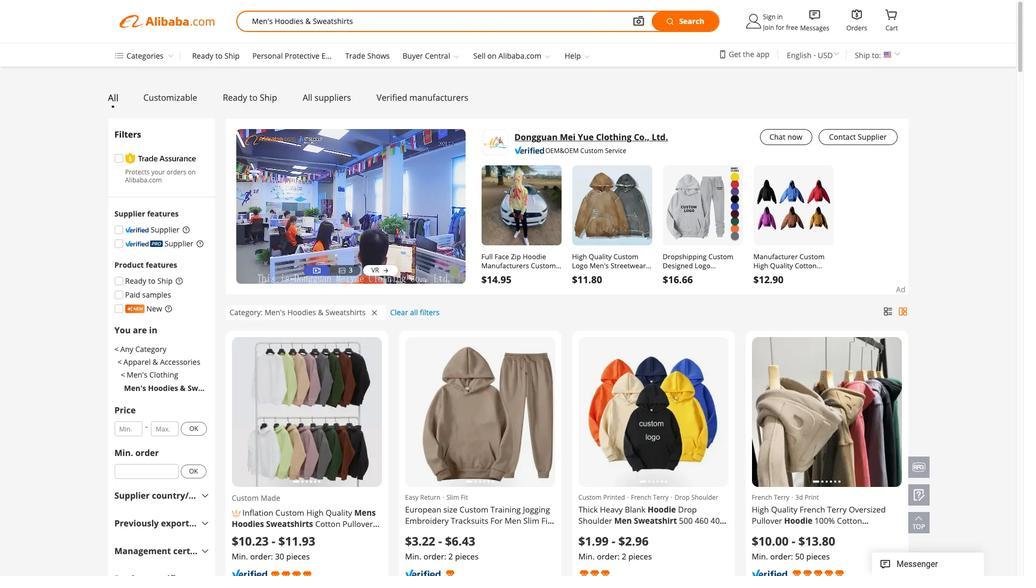 Task type: describe. For each thing, give the bounding box(es) containing it.
1 vertical spatial &
[[153, 357, 158, 367]]

$3.22 - $6.43 link
[[405, 533, 555, 549]]

mens
[[354, 507, 376, 518]]

certifications
[[173, 545, 230, 557]]

blank
[[625, 504, 646, 515]]

jogging
[[523, 504, 550, 515]]

terry up sweatshirt
[[653, 493, 669, 502]]

contact supplier
[[829, 132, 887, 142]]

ok for the bottom ok link
[[189, 467, 198, 476]]

supplier down supplier features
[[151, 225, 180, 235]]

- for $10.00
[[792, 533, 796, 549]]

$1.99
[[579, 533, 609, 549]]

manufacturers
[[410, 92, 469, 104]]

$14.95 link
[[482, 273, 562, 286]]

50
[[795, 551, 805, 562]]

european size custom training jogging embroidery tracksuits for men slim fit cargo sweat link
[[405, 504, 551, 549]]

0 vertical spatial slim
[[447, 493, 459, 502]]

management certifications
[[114, 545, 230, 557]]

custom inside inflation custom high quality mens hoodies sweatshirts cotton pullover unisex hoodie
[[276, 507, 304, 518]]

1 vertical spatial ok link
[[181, 465, 207, 479]]

all suppliers link
[[303, 92, 351, 104]]

product
[[114, 260, 144, 270]]

inflation custom high quality mens hoodies sweatshirts cotton pullover unisex hoodie
[[232, 507, 376, 541]]

to up the paid samples
[[148, 276, 156, 286]]

cotton inside '100% cotton heavyweight'
[[837, 515, 863, 526]]

30
[[275, 551, 284, 562]]

oem&oem custom service link
[[515, 145, 898, 156]]

1 vertical spatial hoodie
[[785, 515, 813, 526]]

heavyweight inside '100% cotton heavyweight'
[[752, 527, 800, 537]]

sweat
[[429, 527, 452, 537]]

2 vertical spatial <
[[121, 370, 125, 380]]

get the app
[[729, 49, 770, 59]]

 search
[[666, 16, 705, 26]]

verified
[[377, 92, 407, 104]]

trade shows link
[[345, 51, 390, 61]]


[[850, 7, 865, 22]]

arrow down image left help link
[[544, 52, 552, 61]]

fit inside european size custom training jogging embroidery tracksuits for men slim fit cargo sweat $3.22 - $6.43 min. order: 2 pieces
[[542, 515, 551, 526]]

sell on alibaba.com
[[474, 51, 542, 61]]

2 supplier link from the top
[[114, 239, 193, 249]]

features for supplier features
[[147, 209, 179, 219]]

2 vertical spatial ready to ship link
[[114, 276, 173, 286]]

verified manufacturers link
[[377, 92, 469, 104]]

custom down dongguan mei yue clothing co., ltd.
[[581, 146, 604, 155]]

slim inside european size custom training jogging embroidery tracksuits for men slim fit cargo sweat $3.22 - $6.43 min. order: 2 pieces
[[524, 515, 540, 526]]

- right min. field
[[145, 422, 148, 432]]

sweatshirts inside < any category < apparel & accessories < men's clothing men's hoodies & sweatshirts
[[188, 383, 232, 393]]

arrow down image right flag us icon
[[893, 49, 903, 59]]

arrow up image
[[913, 512, 926, 525]]

cart link
[[886, 23, 898, 33]]

unisex
[[251, 530, 277, 541]]

ship left the to:
[[855, 50, 870, 60]]

heavyweight inside 500 460 400 gsm custom logo french terry heavyweight oversized
[[579, 538, 626, 549]]

supplier up product features
[[165, 239, 193, 249]]

$14.95
[[482, 273, 512, 286]]

personal
[[252, 51, 283, 61]]

return
[[420, 493, 441, 502]]

cargo
[[405, 527, 427, 537]]

supplier down protects
[[114, 209, 145, 219]]

french up blank
[[631, 493, 652, 502]]

verified manufacturers
[[377, 92, 469, 104]]

- for english
[[814, 49, 816, 60]]

yue
[[578, 131, 594, 143]]

2 vertical spatial ready to ship
[[125, 276, 173, 286]]

2 inside $1.99 - $2.96 min. order: 2 pieces
[[622, 551, 627, 562]]

0 vertical spatial shoulder
[[692, 493, 719, 502]]

buyer central link
[[403, 51, 450, 61]]

dongguan mei yue clothing co., ltd.
[[515, 131, 668, 143]]

2 horizontal spatial ready
[[223, 92, 247, 104]]

custom inside custom logo 3d embossed
[[832, 527, 861, 537]]

0 vertical spatial fit
[[461, 493, 468, 502]]

join for free link
[[763, 23, 798, 32]]

2 men from the left
[[615, 515, 632, 526]]

0 vertical spatial ready
[[192, 51, 213, 61]]

shows
[[367, 51, 390, 61]]

customizable link
[[143, 92, 197, 104]]

min. left the order
[[114, 447, 133, 459]]

now
[[788, 132, 803, 142]]

arrow down image right help link
[[583, 52, 592, 61]]

mail image for $13.80
[[878, 350, 891, 363]]

easy return
[[405, 493, 441, 502]]

filters
[[420, 307, 440, 317]]

previously
[[114, 518, 159, 529]]

$16.66
[[663, 273, 693, 286]]

ltd.
[[652, 131, 668, 143]]

cotton inside inflation custom high quality mens hoodies sweatshirts cotton pullover unisex hoodie
[[315, 519, 341, 529]]

category: men's hoodies & sweatshirts
[[230, 307, 366, 317]]

paid
[[125, 290, 140, 300]]

men inside european size custom training jogging embroidery tracksuits for men slim fit cargo sweat $3.22 - $6.43 min. order: 2 pieces
[[505, 515, 522, 526]]

custom logo 3d embossed
[[752, 527, 894, 549]]

men sweatshirt
[[615, 515, 677, 526]]

0 vertical spatial hoodies
[[287, 307, 316, 317]]

previously exported to
[[114, 518, 211, 529]]

supplier country/region
[[114, 490, 216, 502]]

0 vertical spatial drop
[[675, 493, 690, 502]]

1 vertical spatial ready to ship link
[[223, 92, 277, 104]]

personal protective equipment link
[[252, 51, 360, 61]]

usd
[[818, 50, 833, 60]]

- for $1.99
[[612, 533, 616, 549]]

all suppliers
[[303, 92, 351, 104]]

$16.66 link
[[663, 273, 743, 286]]

terry inside high quality french terry oversized pullover
[[828, 504, 847, 515]]

search
[[679, 16, 705, 26]]

oversized inside high quality french terry oversized pullover
[[849, 504, 886, 515]]

order: inside european size custom training jogging embroidery tracksuits for men slim fit cargo sweat $3.22 - $6.43 min. order: 2 pieces
[[424, 551, 447, 562]]

get the app link
[[729, 49, 770, 59]]

product features
[[114, 260, 177, 270]]

sweatshirts inside inflation custom high quality mens hoodies sweatshirts cotton pullover unisex hoodie
[[266, 519, 313, 529]]

sweatshirt
[[634, 515, 677, 526]]

paid samples link
[[114, 290, 171, 300]]

help link
[[565, 51, 581, 61]]

protects
[[125, 167, 150, 176]]

order
[[135, 447, 159, 459]]

thick heavy blank hoodie
[[579, 504, 676, 515]]

arrow down image
[[452, 52, 461, 61]]

print
[[805, 493, 819, 502]]

contact
[[829, 132, 856, 142]]

 orders
[[847, 7, 868, 33]]

to left 'personal'
[[215, 51, 223, 61]]

1 supplier link from the top
[[114, 225, 180, 235]]

all
[[410, 307, 418, 317]]

flag us image
[[883, 51, 892, 59]]

filters
[[114, 129, 141, 140]]

0 vertical spatial drop shoulder
[[675, 493, 719, 502]]

alibaba.com inside protects your orders on alibaba.com
[[125, 176, 162, 185]]

custom inside european size custom training jogging embroidery tracksuits for men slim fit cargo sweat $3.22 - $6.43 min. order: 2 pieces
[[460, 504, 489, 515]]

ship up "samples"
[[157, 276, 173, 286]]

custom made
[[232, 493, 280, 503]]

training
[[491, 504, 521, 515]]

tracksuits
[[451, 515, 489, 526]]

1 horizontal spatial alibaba.com
[[499, 51, 542, 61]]

buyer central
[[403, 51, 450, 61]]

3
[[349, 266, 353, 275]]

free
[[786, 23, 798, 32]]

nike shoes text field
[[252, 12, 618, 31]]

close image
[[372, 309, 377, 317]]

1 vertical spatial ready to ship
[[223, 92, 277, 104]]

1 vertical spatial ok button
[[181, 465, 207, 479]]

chat now
[[770, 132, 803, 142]]

in inside sign in join for free
[[778, 12, 783, 21]]

0 vertical spatial ok button
[[181, 422, 207, 436]]

sign in join for free
[[763, 12, 798, 32]]

oem&oem custom service
[[546, 146, 627, 155]]

3d print
[[796, 493, 819, 502]]

3d
[[796, 493, 803, 502]]

1 horizontal spatial on
[[488, 51, 497, 61]]

embroidery
[[405, 515, 449, 526]]

2 vertical spatial ready
[[125, 276, 146, 286]]

you are in
[[114, 325, 157, 336]]



Task type: vqa. For each thing, say whether or not it's contained in the screenshot.
The /5.0
no



Task type: locate. For each thing, give the bounding box(es) containing it.
-
[[814, 49, 816, 60], [145, 422, 148, 432], [272, 533, 276, 549], [438, 533, 442, 549], [612, 533, 616, 549], [792, 533, 796, 549]]

men
[[505, 515, 522, 526], [615, 515, 632, 526]]

co.,
[[634, 131, 650, 143]]

slim
[[447, 493, 459, 502], [524, 515, 540, 526]]

order: inside $10.00 - $13.80 min. order: 50 pieces
[[770, 551, 793, 562]]

pieces for $10.00
[[807, 551, 830, 562]]

supplier features
[[114, 209, 179, 219]]

min. inside european size custom training jogging embroidery tracksuits for men slim fit cargo sweat $3.22 - $6.43 min. order: 2 pieces
[[405, 551, 422, 562]]

french inside 500 460 400 gsm custom logo french terry heavyweight oversized
[[649, 527, 675, 537]]

high quality french terry oversized pullover
[[752, 504, 886, 526]]

shoulder inside "drop shoulder"
[[579, 515, 612, 526]]

min. inside $1.99 - $2.96 min. order: 2 pieces
[[579, 551, 595, 562]]

2 mail image from the left
[[705, 350, 718, 363]]

0 horizontal spatial high
[[306, 507, 324, 518]]

printed
[[603, 493, 625, 502]]

2 horizontal spatial hoodies
[[287, 307, 316, 317]]

2 horizontal spatial sweatshirts
[[326, 307, 366, 317]]

oversized up 3d
[[849, 504, 886, 515]]

logo
[[629, 527, 647, 537], [863, 527, 881, 537]]

1 horizontal spatial mail image
[[705, 350, 718, 363]]

0 horizontal spatial all
[[108, 91, 118, 104]]

men down 'training'
[[505, 515, 522, 526]]

order: for $10.00
[[770, 551, 793, 562]]

0 horizontal spatial sweatshirts
[[188, 383, 232, 393]]

oversized inside 500 460 400 gsm custom logo french terry heavyweight oversized
[[629, 538, 665, 549]]

ready to ship link down 'personal'
[[223, 92, 277, 104]]

clear
[[390, 307, 408, 317]]

0 vertical spatial men's
[[265, 307, 285, 317]]

mei
[[560, 131, 576, 143]]

easy
[[405, 493, 419, 502]]

None field
[[115, 465, 178, 479]]

orders
[[167, 167, 186, 176]]

inflation
[[243, 507, 273, 518]]

order: inside $1.99 - $2.96 min. order: 2 pieces
[[597, 551, 620, 562]]

heavyweight
[[752, 527, 800, 537], [579, 538, 626, 549]]

2 horizontal spatial &
[[318, 307, 324, 317]]

clothing
[[596, 131, 632, 143], [149, 370, 178, 380]]

2 vertical spatial &
[[180, 383, 186, 393]]

1 horizontal spatial &
[[180, 383, 186, 393]]

logo inside custom logo 3d embossed
[[863, 527, 881, 537]]

- left usd
[[814, 49, 816, 60]]

min. down embossed
[[752, 551, 768, 562]]

- inside the english - usd
[[814, 49, 816, 60]]

0 horizontal spatial cotton
[[315, 519, 341, 529]]

1 vertical spatial in
[[149, 325, 157, 336]]

hoodies inside inflation custom high quality mens hoodies sweatshirts cotton pullover unisex hoodie
[[232, 519, 264, 529]]

min.
[[114, 447, 133, 459], [232, 551, 248, 562], [405, 551, 422, 562], [579, 551, 595, 562], [752, 551, 768, 562]]

supplier up previously at the left bottom of the page
[[114, 490, 150, 502]]

category:
[[230, 307, 263, 317]]

pieces for $1.99
[[629, 551, 652, 562]]

the
[[743, 49, 755, 59]]

$1.99 - $2.96 link
[[579, 533, 729, 549]]

1 horizontal spatial quality
[[771, 504, 798, 515]]

ok for the top ok link
[[189, 424, 198, 433]]

0 horizontal spatial oversized
[[629, 538, 665, 549]]

heavyweight up embossed
[[752, 527, 800, 537]]

pullover inside high quality french terry oversized pullover
[[752, 515, 782, 526]]

all up "filters" at the left top of page
[[108, 91, 118, 104]]

logo left 3d
[[863, 527, 881, 537]]

1 horizontal spatial shoulder
[[692, 493, 719, 502]]

0 horizontal spatial fit
[[461, 493, 468, 502]]

arrow down image right categories
[[165, 51, 174, 60]]

equipment
[[322, 51, 360, 61]]

2 vertical spatial men's
[[124, 383, 146, 393]]

0 horizontal spatial &
[[153, 357, 158, 367]]

1 vertical spatial ready
[[223, 92, 247, 104]]

sweatshirts
[[326, 307, 366, 317], [188, 383, 232, 393], [266, 519, 313, 529]]

0 horizontal spatial 2
[[449, 551, 453, 562]]

supplier right contact
[[858, 132, 887, 142]]

terry inside 500 460 400 gsm custom logo french terry heavyweight oversized
[[677, 527, 696, 537]]

men's up price
[[124, 383, 146, 393]]

on inside protects your orders on alibaba.com
[[188, 167, 196, 176]]

1 horizontal spatial clothing
[[596, 131, 632, 143]]

men down thick heavy blank hoodie
[[615, 515, 632, 526]]

order: down $1.99
[[597, 551, 620, 562]]

ready to ship link left 'personal'
[[192, 51, 240, 61]]

thick
[[579, 504, 598, 515]]

1 vertical spatial sweatshirts
[[188, 383, 232, 393]]

min. order: 2 pieces link down $1.99 - $2.96 link at the right bottom of the page
[[579, 551, 729, 562]]

quality down 3d
[[771, 504, 798, 515]]

french down 'print'
[[800, 504, 826, 515]]

1 horizontal spatial all
[[303, 92, 313, 104]]

sell
[[474, 51, 486, 61]]

pullover inside inflation custom high quality mens hoodies sweatshirts cotton pullover unisex hoodie
[[343, 519, 373, 529]]

features up "samples"
[[146, 260, 177, 270]]

paid samples
[[125, 290, 171, 300]]

to down 'personal'
[[249, 92, 258, 104]]

0 horizontal spatial mail image
[[531, 350, 544, 363]]

0 vertical spatial sweatshirts
[[326, 307, 366, 317]]

pieces down "$2.96"
[[629, 551, 652, 562]]

$3.22
[[405, 533, 435, 549]]

0 horizontal spatial french terry
[[631, 493, 669, 502]]

supplier
[[858, 132, 887, 142], [114, 209, 145, 219], [151, 225, 180, 235], [165, 239, 193, 249], [114, 490, 150, 502]]

all for all
[[108, 91, 118, 104]]

- inside $10.23 - $11.93 min. order: 30 pieces
[[272, 533, 276, 549]]

alibaba.com right sell
[[499, 51, 542, 61]]

help
[[565, 51, 581, 61]]

french inside high quality french terry oversized pullover
[[800, 504, 826, 515]]

ok up country/region
[[189, 467, 198, 476]]

0 horizontal spatial shoulder
[[579, 515, 612, 526]]

high up $11.93
[[306, 507, 324, 518]]

1 vertical spatial alibaba.com
[[125, 176, 162, 185]]

custom down the heavy
[[598, 527, 627, 537]]

orders
[[847, 23, 868, 33]]

1 horizontal spatial in
[[778, 12, 783, 21]]

ok link up country/region
[[181, 465, 207, 479]]

logo down men sweatshirt at bottom right
[[629, 527, 647, 537]]

0 vertical spatial alibaba.com
[[499, 51, 542, 61]]

0 vertical spatial ok
[[189, 424, 198, 433]]

price
[[114, 405, 136, 416]]

1 horizontal spatial slim
[[524, 515, 540, 526]]

french terry up blank
[[631, 493, 669, 502]]

shoulder down "thick"
[[579, 515, 612, 526]]

cotton
[[837, 515, 863, 526], [315, 519, 341, 529]]

hoodie up sweatshirt
[[648, 504, 676, 515]]

0 horizontal spatial on
[[188, 167, 196, 176]]

quality inside high quality french terry oversized pullover
[[771, 504, 798, 515]]

- up 30
[[272, 533, 276, 549]]

pieces
[[286, 551, 310, 562], [455, 551, 479, 562], [629, 551, 652, 562], [807, 551, 830, 562]]

french down sweatshirt
[[649, 527, 675, 537]]

customizable
[[143, 92, 197, 104]]

1 vertical spatial features
[[146, 260, 177, 270]]

apparel
[[124, 357, 151, 367]]

1 horizontal spatial sweatshirts
[[266, 519, 313, 529]]

1 logo from the left
[[629, 527, 647, 537]]

order:
[[250, 551, 273, 562], [424, 551, 447, 562], [597, 551, 620, 562], [770, 551, 793, 562]]

embossed
[[752, 538, 791, 549]]

hoodie down 3d
[[785, 515, 813, 526]]

0 horizontal spatial hoodies
[[148, 383, 178, 393]]

$11.80 link
[[572, 273, 652, 286]]

min. order: 2 pieces link for $1.99 - $2.96
[[579, 551, 729, 562]]

ok link right max. field in the left of the page
[[181, 422, 207, 436]]

size
[[444, 504, 458, 515]]

protects your orders on alibaba.com
[[125, 167, 196, 185]]

1 horizontal spatial high
[[752, 504, 769, 515]]

personal protective equipment
[[252, 51, 360, 61]]

100%
[[815, 515, 835, 526]]

pieces down $13.80
[[807, 551, 830, 562]]

french left 3d
[[752, 493, 773, 502]]

ready to ship link
[[192, 51, 240, 61], [223, 92, 277, 104], [114, 276, 173, 286]]

for
[[776, 23, 785, 32]]

trade
[[345, 51, 365, 61]]

2 vertical spatial sweatshirts
[[266, 519, 313, 529]]

0 horizontal spatial heavyweight
[[579, 538, 626, 549]]

1 vertical spatial supplier link
[[114, 239, 193, 249]]

Min. field
[[115, 422, 142, 436]]

in up for on the right
[[778, 12, 783, 21]]

mail image
[[531, 350, 544, 363], [705, 350, 718, 363], [878, 350, 891, 363]]

ship down 'personal'
[[260, 92, 277, 104]]

2
[[449, 551, 453, 562], [622, 551, 627, 562]]

order: inside $10.23 - $11.93 min. order: 30 pieces
[[250, 551, 273, 562]]

vr
[[371, 266, 379, 275]]

order: for $1.99
[[597, 551, 620, 562]]

ready
[[192, 51, 213, 61], [223, 92, 247, 104], [125, 276, 146, 286]]

2 horizontal spatial hoodie
[[785, 515, 813, 526]]

terry left 3d
[[774, 493, 790, 502]]

0 vertical spatial clothing
[[596, 131, 632, 143]]

order: down embossed
[[770, 551, 793, 562]]

1 horizontal spatial ready
[[192, 51, 213, 61]]

0 vertical spatial ready to ship link
[[192, 51, 240, 61]]

clothing inside < any category < apparel & accessories < men's clothing men's hoodies & sweatshirts
[[149, 370, 178, 380]]

custom up inflation
[[232, 493, 259, 503]]

alibaba.com
[[499, 51, 542, 61], [125, 176, 162, 185]]

mail image
[[358, 350, 371, 363]]

all left 'suppliers'
[[303, 92, 313, 104]]

 messages
[[801, 7, 830, 33]]

1 horizontal spatial hoodies
[[232, 519, 264, 529]]

arrow down image left ship to:
[[832, 49, 842, 59]]

- inside $1.99 - $2.96 min. order: 2 pieces
[[612, 533, 616, 549]]

$11.80
[[572, 273, 602, 286]]

quality left mens
[[326, 507, 352, 518]]

european size custom training jogging embroidery tracksuits for men slim fit cargo sweat $3.22 - $6.43 min. order: 2 pieces
[[405, 504, 551, 562]]

0 vertical spatial <
[[114, 344, 119, 354]]

2 horizontal spatial mail image
[[878, 350, 891, 363]]

1 vertical spatial men's
[[127, 370, 147, 380]]

- inside $10.00 - $13.80 min. order: 50 pieces
[[792, 533, 796, 549]]

1 horizontal spatial men
[[615, 515, 632, 526]]

fit up tracksuits
[[461, 493, 468, 502]]

french terry left 3d
[[752, 493, 790, 502]]

pieces inside european size custom training jogging embroidery tracksuits for men slim fit cargo sweat $3.22 - $6.43 min. order: 2 pieces
[[455, 551, 479, 562]]

logo inside 500 460 400 gsm custom logo french terry heavyweight oversized
[[629, 527, 647, 537]]

1 horizontal spatial fit
[[542, 515, 551, 526]]

ok button right max. field in the left of the page
[[181, 422, 207, 436]]

pieces inside $1.99 - $2.96 min. order: 2 pieces
[[629, 551, 652, 562]]

service
[[605, 146, 627, 155]]

ok button up country/region
[[181, 465, 207, 479]]

min. down $10.23
[[232, 551, 248, 562]]

hoodie inside inflation custom high quality mens hoodies sweatshirts cotton pullover unisex hoodie
[[279, 530, 306, 541]]

< left any
[[114, 344, 119, 354]]

high inside inflation custom high quality mens hoodies sweatshirts cotton pullover unisex hoodie
[[306, 507, 324, 518]]

min. for $10.23
[[232, 551, 248, 562]]

1 french terry from the left
[[631, 493, 669, 502]]

$10.23
[[232, 533, 269, 549]]

heavyweight down gsm
[[579, 538, 626, 549]]

0 vertical spatial features
[[147, 209, 179, 219]]

1 vertical spatial <
[[118, 357, 122, 367]]

oversized down men sweatshirt at bottom right
[[629, 538, 665, 549]]

- for $10.23
[[272, 533, 276, 549]]

all link
[[108, 91, 118, 104]]

2 logo from the left
[[863, 527, 881, 537]]

2 min. order: 2 pieces link from the left
[[579, 551, 729, 562]]

supplier link down supplier features
[[114, 225, 180, 235]]

1 horizontal spatial logo
[[863, 527, 881, 537]]

min. down $3.22
[[405, 551, 422, 562]]

0 horizontal spatial quality
[[326, 507, 352, 518]]

features for product features
[[146, 260, 177, 270]]

1 vertical spatial oversized
[[629, 538, 665, 549]]

500 460 400 gsm custom logo french terry heavyweight oversized
[[579, 515, 725, 549]]

ready to ship link up the paid samples link at the left bottom
[[114, 276, 173, 286]]

1 vertical spatial on
[[188, 167, 196, 176]]

0 vertical spatial oversized
[[849, 504, 886, 515]]

arrow down image
[[832, 49, 842, 59], [893, 49, 903, 59], [165, 51, 174, 60], [544, 52, 552, 61], [583, 52, 592, 61]]

< down "apparel"
[[121, 370, 125, 380]]

clear all filters
[[390, 307, 440, 317]]

1 vertical spatial hoodies
[[148, 383, 178, 393]]

1 horizontal spatial cotton
[[837, 515, 863, 526]]

0 horizontal spatial in
[[149, 325, 157, 336]]

$10.00
[[752, 533, 789, 549]]

1 horizontal spatial min. order: 2 pieces link
[[579, 551, 729, 562]]

ship left 'personal'
[[224, 51, 240, 61]]

1 2 from the left
[[449, 551, 453, 562]]

hoodie up 30
[[279, 530, 306, 541]]

0 horizontal spatial clothing
[[149, 370, 178, 380]]

< down any
[[118, 357, 122, 367]]

0 vertical spatial ok link
[[181, 422, 207, 436]]

1 vertical spatial slim
[[524, 515, 540, 526]]

min. down $1.99
[[579, 551, 595, 562]]

terry up '100%'
[[828, 504, 847, 515]]

ready to ship
[[192, 51, 240, 61], [223, 92, 277, 104], [125, 276, 173, 286]]

slim down jogging at the bottom right of page
[[524, 515, 540, 526]]

custom up "thick"
[[579, 493, 602, 502]]

features down protects your orders on alibaba.com
[[147, 209, 179, 219]]

trade shows
[[345, 51, 390, 61]]

min. order: 2 pieces link for $3.22 - $6.43
[[405, 551, 555, 562]]

drop inside "drop shoulder"
[[678, 504, 697, 515]]

1 men from the left
[[505, 515, 522, 526]]

sweatshirts down accessories on the bottom of page
[[188, 383, 232, 393]]

any
[[120, 344, 133, 354]]

ok right max. field in the left of the page
[[189, 424, 198, 433]]

ready to ship up the paid samples
[[125, 276, 173, 286]]

fit down jogging at the bottom right of page
[[542, 515, 551, 526]]

ready to ship down 'personal'
[[223, 92, 277, 104]]

supplier link
[[114, 225, 180, 235], [114, 239, 193, 249]]

pieces inside $10.00 - $13.80 min. order: 50 pieces
[[807, 551, 830, 562]]

min. order
[[114, 447, 159, 459]]

contact supplier link
[[819, 129, 898, 145]]

custom inside 500 460 400 gsm custom logo french terry heavyweight oversized
[[598, 527, 627, 537]]

0 vertical spatial hoodie
[[648, 504, 676, 515]]

high up $10.00
[[752, 504, 769, 515]]

men's down "apparel"
[[127, 370, 147, 380]]

- left "$2.96"
[[612, 533, 616, 549]]

clothing up service in the top right of the page
[[596, 131, 632, 143]]

ready to ship left 'personal'
[[192, 51, 240, 61]]

pieces down $6.43
[[455, 551, 479, 562]]

3 mail image from the left
[[878, 350, 891, 363]]

1 horizontal spatial french terry
[[752, 493, 790, 502]]

0 horizontal spatial ready
[[125, 276, 146, 286]]


[[885, 7, 900, 22]]

messages
[[801, 23, 830, 33]]

0 vertical spatial supplier link
[[114, 225, 180, 235]]

pullover up $10.00
[[752, 515, 782, 526]]

0 vertical spatial &
[[318, 307, 324, 317]]

2 french terry from the left
[[752, 493, 790, 502]]

top
[[913, 522, 925, 531]]

custom down made
[[276, 507, 304, 518]]

1 vertical spatial fit
[[542, 515, 551, 526]]

Max. field
[[152, 422, 178, 436]]

order: down $3.22
[[424, 551, 447, 562]]

1 mail image from the left
[[531, 350, 544, 363]]

1 horizontal spatial hoodie
[[648, 504, 676, 515]]

min. inside $10.23 - $11.93 min. order: 30 pieces
[[232, 551, 248, 562]]

0 horizontal spatial slim
[[447, 493, 459, 502]]

new link
[[114, 304, 162, 314]]

- left $6.43
[[438, 533, 442, 549]]

quality inside inflation custom high quality mens hoodies sweatshirts cotton pullover unisex hoodie
[[326, 507, 352, 518]]

pieces for $10.23
[[286, 551, 310, 562]]

0 vertical spatial on
[[488, 51, 497, 61]]

1 vertical spatial drop shoulder
[[579, 504, 697, 526]]

- inside european size custom training jogging embroidery tracksuits for men slim fit cargo sweat $3.22 - $6.43 min. order: 2 pieces
[[438, 533, 442, 549]]

high inside high quality french terry oversized pullover
[[752, 504, 769, 515]]

3d
[[884, 527, 894, 537]]

join
[[763, 23, 774, 32]]

0 vertical spatial ready to ship
[[192, 51, 240, 61]]

slim up size
[[447, 493, 459, 502]]

0 horizontal spatial logo
[[629, 527, 647, 537]]

1 horizontal spatial oversized
[[849, 504, 886, 515]]

pieces inside $10.23 - $11.93 min. order: 30 pieces
[[286, 551, 310, 562]]

all for all suppliers
[[303, 92, 313, 104]]

1 horizontal spatial 2
[[622, 551, 627, 562]]

hoodies inside < any category < apparel & accessories < men's clothing men's hoodies & sweatshirts
[[148, 383, 178, 393]]

on
[[488, 51, 497, 61], [188, 167, 196, 176]]

2 down "$2.96"
[[622, 551, 627, 562]]

mail image for custom
[[531, 350, 544, 363]]

0 horizontal spatial pullover
[[343, 519, 373, 529]]

0 horizontal spatial men
[[505, 515, 522, 526]]

ship to:
[[855, 50, 881, 60]]

1 horizontal spatial heavyweight
[[752, 527, 800, 537]]

ok button
[[181, 422, 207, 436], [181, 465, 207, 479]]

mail image for $2.96
[[705, 350, 718, 363]]

100% cotton heavyweight
[[752, 515, 863, 537]]

on right orders
[[188, 167, 196, 176]]

1 min. order: 2 pieces link from the left
[[405, 551, 555, 562]]

category image
[[114, 49, 124, 62]]


[[666, 17, 675, 26]]

0 horizontal spatial min. order: 2 pieces link
[[405, 551, 555, 562]]

1 vertical spatial heavyweight
[[579, 538, 626, 549]]

min. inside $10.00 - $13.80 min. order: 50 pieces
[[752, 551, 768, 562]]

order: for $10.23
[[250, 551, 273, 562]]

alibaba.com left orders
[[125, 176, 162, 185]]

0 vertical spatial heavyweight
[[752, 527, 800, 537]]

cotton right '100%'
[[837, 515, 863, 526]]

chat
[[770, 132, 786, 142]]

to right exported
[[202, 518, 211, 529]]

clear all filters link
[[390, 307, 440, 317]]

drop shoulder
[[675, 493, 719, 502], [579, 504, 697, 526]]

1 vertical spatial shoulder
[[579, 515, 612, 526]]

to
[[215, 51, 223, 61], [249, 92, 258, 104], [148, 276, 156, 286], [202, 518, 211, 529]]

min. for $1.99
[[579, 551, 595, 562]]

min. for $10.00
[[752, 551, 768, 562]]

2 2 from the left
[[622, 551, 627, 562]]

custom down '100%'
[[832, 527, 861, 537]]

2 inside european size custom training jogging embroidery tracksuits for men slim fit cargo sweat $3.22 - $6.43 min. order: 2 pieces
[[449, 551, 453, 562]]



